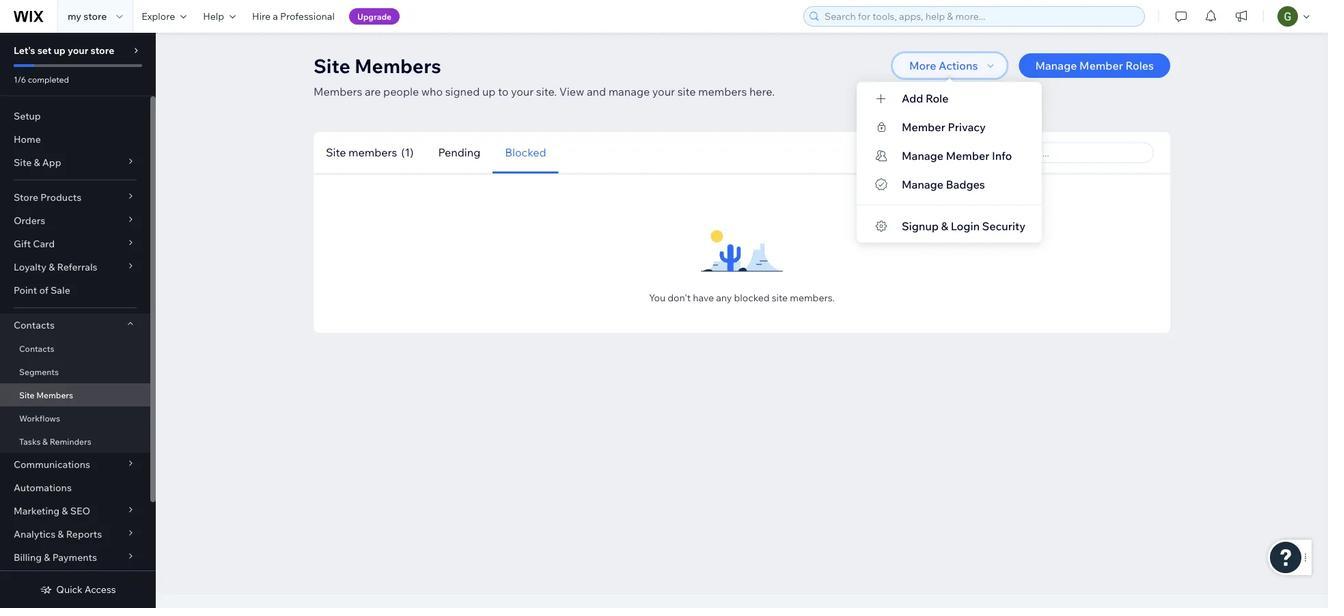 Task type: describe. For each thing, give the bounding box(es) containing it.
quick access button
[[40, 584, 116, 596]]

setup link
[[0, 105, 150, 128]]

1/6
[[14, 74, 26, 84]]

security
[[983, 219, 1026, 233]]

actions
[[939, 59, 979, 72]]

professional
[[280, 10, 335, 22]]

pending button
[[426, 132, 493, 174]]

loyalty
[[14, 261, 46, 273]]

2 horizontal spatial your
[[653, 84, 675, 98]]

reports
[[66, 528, 102, 540]]

badges
[[946, 178, 986, 191]]

& for marketing
[[62, 505, 68, 517]]

member for manage member roles
[[1080, 59, 1124, 72]]

manage member roles button
[[1020, 53, 1171, 78]]

gift
[[14, 238, 31, 250]]

(1)
[[401, 146, 414, 159]]

contacts for contacts link
[[19, 343, 54, 354]]

billing & payments button
[[0, 546, 150, 569]]

up inside site members members are people who signed up to your site. view and manage your site members here.
[[483, 84, 496, 98]]

workflows
[[19, 413, 60, 423]]

manage
[[609, 84, 650, 98]]

0 horizontal spatial member
[[902, 120, 946, 134]]

hire a professional link
[[244, 0, 343, 33]]

marketing
[[14, 505, 60, 517]]

& for site
[[34, 157, 40, 168]]

orders button
[[0, 209, 150, 232]]

upgrade
[[357, 11, 392, 22]]

contacts link
[[0, 337, 150, 360]]

sale
[[51, 284, 70, 296]]

tasks
[[19, 436, 41, 447]]

hire
[[252, 10, 271, 22]]

tab list containing site members
[[314, 132, 784, 174]]

seo
[[70, 505, 90, 517]]

contacts for contacts dropdown button
[[14, 319, 55, 331]]

signed
[[445, 84, 480, 98]]

automations link
[[0, 476, 150, 500]]

add
[[902, 92, 924, 105]]

sidebar element
[[0, 33, 156, 608]]

automations
[[14, 482, 72, 494]]

& for analytics
[[58, 528, 64, 540]]

info
[[993, 149, 1013, 163]]

analytics
[[14, 528, 55, 540]]

& for signup
[[942, 219, 949, 233]]

loyalty & referrals
[[14, 261, 97, 273]]

to
[[498, 84, 509, 98]]

login
[[951, 219, 980, 233]]

your inside sidebar element
[[68, 44, 88, 56]]

store
[[14, 191, 38, 203]]

site & app button
[[0, 151, 150, 174]]

setup
[[14, 110, 41, 122]]

members.
[[790, 292, 835, 304]]

any
[[717, 292, 732, 304]]

point of sale
[[14, 284, 70, 296]]

gift card
[[14, 238, 55, 250]]

site for site members (1)
[[326, 146, 346, 159]]

site for site members members are people who signed up to your site. view and manage your site members here.
[[314, 54, 350, 78]]

site for site members
[[19, 390, 35, 400]]

0 vertical spatial store
[[84, 10, 107, 22]]

you don't have any blocked site members.
[[649, 292, 835, 304]]

store products button
[[0, 186, 150, 209]]

tasks & reminders link
[[0, 430, 150, 453]]

members inside site members members are people who signed up to your site. view and manage your site members here.
[[699, 84, 747, 98]]

marketing & seo button
[[0, 500, 150, 523]]

let's
[[14, 44, 35, 56]]

products
[[40, 191, 81, 203]]

analytics & reports button
[[0, 523, 150, 546]]

communications button
[[0, 453, 150, 476]]

app
[[42, 157, 61, 168]]

people
[[384, 84, 419, 98]]

orders
[[14, 215, 45, 227]]

& for billing
[[44, 552, 50, 564]]

a
[[273, 10, 278, 22]]

of
[[39, 284, 48, 296]]

home link
[[0, 128, 150, 151]]

member privacy
[[902, 120, 986, 134]]

reminders
[[50, 436, 91, 447]]

quick
[[56, 584, 82, 596]]

quick access
[[56, 584, 116, 596]]

access
[[85, 584, 116, 596]]

help button
[[195, 0, 244, 33]]



Task type: locate. For each thing, give the bounding box(es) containing it.
segments link
[[0, 360, 150, 383]]

members for site members members are people who signed up to your site. view and manage your site members here.
[[355, 54, 441, 78]]

referrals
[[57, 261, 97, 273]]

loyalty & referrals button
[[0, 256, 150, 279]]

2 vertical spatial members
[[36, 390, 73, 400]]

1 vertical spatial up
[[483, 84, 496, 98]]

members
[[699, 84, 747, 98], [349, 146, 397, 159]]

1 vertical spatial store
[[91, 44, 114, 56]]

1 vertical spatial member
[[902, 120, 946, 134]]

site members (1)
[[326, 146, 414, 159]]

members left the (1)
[[349, 146, 397, 159]]

members up workflows
[[36, 390, 73, 400]]

site members
[[19, 390, 73, 400]]

0 horizontal spatial up
[[54, 44, 66, 56]]

2 horizontal spatial member
[[1080, 59, 1124, 72]]

help
[[203, 10, 224, 22]]

1 vertical spatial manage
[[902, 149, 944, 163]]

members for site members
[[36, 390, 73, 400]]

0 vertical spatial contacts
[[14, 319, 55, 331]]

& right tasks
[[42, 436, 48, 447]]

point of sale link
[[0, 279, 150, 302]]

&
[[34, 157, 40, 168], [942, 219, 949, 233], [49, 261, 55, 273], [42, 436, 48, 447], [62, 505, 68, 517], [58, 528, 64, 540], [44, 552, 50, 564]]

store inside sidebar element
[[91, 44, 114, 56]]

member down add role
[[902, 120, 946, 134]]

contacts button
[[0, 314, 150, 337]]

& right billing at the bottom
[[44, 552, 50, 564]]

& left login
[[942, 219, 949, 233]]

manage inside button
[[1036, 59, 1078, 72]]

& inside popup button
[[34, 157, 40, 168]]

members left are
[[314, 84, 362, 98]]

blocked
[[505, 146, 546, 159]]

manage for manage member roles
[[1036, 59, 1078, 72]]

contacts down point of sale
[[14, 319, 55, 331]]

0 horizontal spatial your
[[68, 44, 88, 56]]

more
[[910, 59, 937, 72]]

up
[[54, 44, 66, 56], [483, 84, 496, 98]]

& left app
[[34, 157, 40, 168]]

member
[[1080, 59, 1124, 72], [902, 120, 946, 134], [946, 149, 990, 163]]

blocked button
[[493, 132, 559, 174]]

completed
[[28, 74, 69, 84]]

1 horizontal spatial site
[[772, 292, 788, 304]]

1 vertical spatial site
[[772, 292, 788, 304]]

1 horizontal spatial member
[[946, 149, 990, 163]]

signup
[[902, 219, 939, 233]]

my
[[68, 10, 81, 22]]

your right to
[[511, 84, 534, 98]]

set
[[37, 44, 52, 56]]

don't
[[668, 292, 691, 304]]

signup & login security
[[902, 219, 1026, 233]]

analytics & reports
[[14, 528, 102, 540]]

site
[[678, 84, 696, 98], [772, 292, 788, 304]]

2 vertical spatial manage
[[902, 178, 944, 191]]

0 vertical spatial site
[[678, 84, 696, 98]]

are
[[365, 84, 381, 98]]

contacts
[[14, 319, 55, 331], [19, 343, 54, 354]]

explore
[[142, 10, 175, 22]]

gift card button
[[0, 232, 150, 256]]

workflows link
[[0, 407, 150, 430]]

store products
[[14, 191, 81, 203]]

site inside popup button
[[14, 157, 32, 168]]

1 horizontal spatial up
[[483, 84, 496, 98]]

site inside site members members are people who signed up to your site. view and manage your site members here.
[[314, 54, 350, 78]]

site right blocked
[[772, 292, 788, 304]]

store down my store
[[91, 44, 114, 56]]

site inside site members members are people who signed up to your site. view and manage your site members here.
[[678, 84, 696, 98]]

members inside sidebar element
[[36, 390, 73, 400]]

site members link
[[0, 383, 150, 407]]

home
[[14, 133, 41, 145]]

your right set
[[68, 44, 88, 56]]

0 vertical spatial manage
[[1036, 59, 1078, 72]]

hire a professional
[[252, 10, 335, 22]]

tab list
[[314, 132, 784, 174]]

blocked
[[734, 292, 770, 304]]

member inside button
[[1080, 59, 1124, 72]]

card
[[33, 238, 55, 250]]

manage member info
[[902, 149, 1013, 163]]

here.
[[750, 84, 775, 98]]

& left reports
[[58, 528, 64, 540]]

your
[[68, 44, 88, 56], [511, 84, 534, 98], [653, 84, 675, 98]]

1 horizontal spatial members
[[699, 84, 747, 98]]

1/6 completed
[[14, 74, 69, 84]]

& right loyalty
[[49, 261, 55, 273]]

more actions
[[910, 59, 979, 72]]

0 vertical spatial up
[[54, 44, 66, 56]]

site members members are people who signed up to your site. view and manage your site members here.
[[314, 54, 775, 98]]

2 vertical spatial member
[[946, 149, 990, 163]]

& inside dropdown button
[[62, 505, 68, 517]]

site right manage
[[678, 84, 696, 98]]

& inside dropdown button
[[44, 552, 50, 564]]

site
[[314, 54, 350, 78], [326, 146, 346, 159], [14, 157, 32, 168], [19, 390, 35, 400]]

1 vertical spatial members
[[314, 84, 362, 98]]

billing & payments
[[14, 552, 97, 564]]

& for tasks
[[42, 436, 48, 447]]

member left the roles
[[1080, 59, 1124, 72]]

you
[[649, 292, 666, 304]]

0 vertical spatial members
[[699, 84, 747, 98]]

1 vertical spatial members
[[349, 146, 397, 159]]

empty state_generic_nothing here_desert image
[[701, 203, 783, 285]]

up inside sidebar element
[[54, 44, 66, 56]]

view
[[560, 84, 585, 98]]

member for manage member info
[[946, 149, 990, 163]]

more actions button
[[893, 53, 1007, 78]]

site & app
[[14, 157, 61, 168]]

& inside popup button
[[49, 261, 55, 273]]

up right set
[[54, 44, 66, 56]]

marketing & seo
[[14, 505, 90, 517]]

point
[[14, 284, 37, 296]]

let's set up your store
[[14, 44, 114, 56]]

& inside dropdown button
[[58, 528, 64, 540]]

segments
[[19, 367, 59, 377]]

site.
[[536, 84, 557, 98]]

manage badges
[[902, 178, 986, 191]]

tasks & reminders
[[19, 436, 91, 447]]

contacts inside dropdown button
[[14, 319, 55, 331]]

member down privacy
[[946, 149, 990, 163]]

manage for manage member info
[[902, 149, 944, 163]]

who
[[422, 84, 443, 98]]

1 vertical spatial contacts
[[19, 343, 54, 354]]

role
[[926, 92, 949, 105]]

roles
[[1126, 59, 1155, 72]]

your right manage
[[653, 84, 675, 98]]

up left to
[[483, 84, 496, 98]]

0 vertical spatial members
[[355, 54, 441, 78]]

members left here.
[[699, 84, 747, 98]]

manage for manage badges
[[902, 178, 944, 191]]

manage member roles
[[1036, 59, 1155, 72]]

manage
[[1036, 59, 1078, 72], [902, 149, 944, 163], [902, 178, 944, 191]]

Search for tools, apps, help & more... field
[[821, 7, 1141, 26]]

1 horizontal spatial your
[[511, 84, 534, 98]]

site inside tab list
[[326, 146, 346, 159]]

& left 'seo' at left
[[62, 505, 68, 517]]

contacts up segments
[[19, 343, 54, 354]]

& for loyalty
[[49, 261, 55, 273]]

and
[[587, 84, 606, 98]]

0 horizontal spatial site
[[678, 84, 696, 98]]

members up people
[[355, 54, 441, 78]]

add role
[[902, 92, 949, 105]]

store right my at top left
[[84, 10, 107, 22]]

my store
[[68, 10, 107, 22]]

site for site & app
[[14, 157, 32, 168]]

pending
[[438, 146, 481, 159]]

Search... field
[[1008, 143, 1150, 162]]

upgrade button
[[349, 8, 400, 25]]

0 horizontal spatial members
[[349, 146, 397, 159]]

billing
[[14, 552, 42, 564]]

0 vertical spatial member
[[1080, 59, 1124, 72]]

members
[[355, 54, 441, 78], [314, 84, 362, 98], [36, 390, 73, 400]]



Task type: vqa. For each thing, say whether or not it's contained in the screenshot.
ANY
yes



